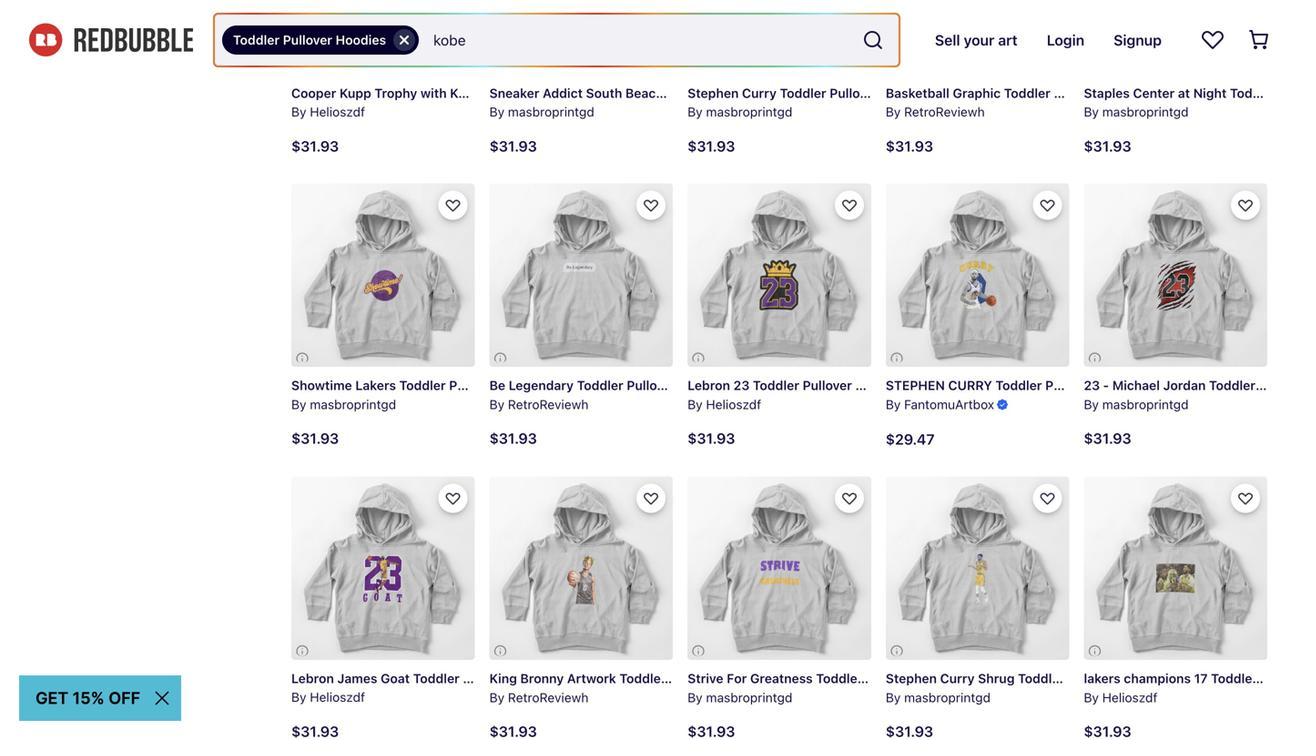 Task type: vqa. For each thing, say whether or not it's contained in the screenshot.


Task type: locate. For each thing, give the bounding box(es) containing it.
curry left shrug on the right
[[940, 671, 975, 686]]

1 horizontal spatial lebron
[[688, 378, 730, 393]]

lebron james  goat  toddler pullover hoodie by helioszdf
[[291, 671, 559, 705]]

masbroprintgd down michael
[[1103, 397, 1189, 412]]

pullover inside be legendary  toddler pullover hoodie by retroreviewh
[[627, 378, 676, 393]]

curry for shrug
[[940, 671, 975, 686]]

hoodie inside showtime lakers  toddler pullover hoodie by masbroprintgd
[[502, 378, 546, 393]]

0 horizontal spatial lebron
[[291, 671, 334, 686]]

be legendary  toddler pullover hoodie by retroreviewh
[[490, 378, 723, 412]]

1 23 from the left
[[734, 378, 750, 393]]

stephen
[[688, 85, 739, 101], [886, 671, 937, 686]]

masbroprintgd down center
[[1103, 104, 1189, 119]]

beach
[[626, 85, 664, 101]]

retroreviewh
[[904, 104, 985, 119], [508, 397, 589, 412], [508, 690, 589, 705]]

curry
[[742, 85, 777, 101], [940, 671, 975, 686]]

stephen inside stephen curry shrug toddler pullover hoodie by masbroprintgd
[[886, 671, 937, 686]]

pullover inside stephen curry shrug toddler pullover hoodie by masbroprintgd
[[1068, 671, 1118, 686]]

be
[[490, 378, 506, 393]]

0 horizontal spatial stephen
[[688, 85, 739, 101]]

17
[[1195, 671, 1208, 686]]

staples center at night  toddler pullov by masbroprintgd
[[1084, 85, 1311, 119]]

lebron
[[688, 378, 730, 393], [291, 671, 334, 686]]

artwork
[[567, 671, 616, 686]]

king
[[490, 671, 517, 686]]

masbroprintgd down shrug on the right
[[904, 690, 991, 705]]

1 vertical spatial lebron
[[291, 671, 334, 686]]

lebron inside lebron 23  toddler pullover hoodie by helioszdf
[[688, 378, 730, 393]]

by
[[291, 104, 306, 119], [490, 104, 505, 119], [688, 104, 703, 119], [886, 104, 901, 119], [1084, 104, 1099, 119], [291, 397, 306, 412], [490, 397, 505, 412], [688, 397, 703, 412], [886, 397, 901, 412], [1084, 397, 1099, 412], [291, 690, 306, 705], [490, 690, 505, 705], [688, 690, 703, 705], [886, 690, 901, 705], [1084, 690, 1099, 705]]

toddler inside 'lebron james  goat  toddler pullover hoodie by helioszdf'
[[413, 671, 460, 686]]

lebron 23  toddler pullover hoodie image
[[688, 183, 871, 367]]

bronny
[[520, 671, 564, 686]]

hoodie inside 'lebron james  goat  toddler pullover hoodie by helioszdf'
[[516, 671, 559, 686]]

Toddler Pullover Hoodies field
[[215, 15, 899, 66]]

$31.93 for staples center at night  toddler pullov by masbroprintgd
[[1084, 137, 1132, 155]]

lebron for helioszdf
[[688, 378, 730, 393]]

1 horizontal spatial curry
[[940, 671, 975, 686]]

shrug
[[978, 671, 1015, 686]]

$31.93 for basketball graphic  toddler pullover hoodie by retroreviewh
[[886, 137, 934, 155]]

stephen curry toddler pullover hoodie
[[886, 378, 1142, 393]]

1 horizontal spatial stephen
[[886, 671, 937, 686]]

be legendary  toddler pullover hoodie image
[[490, 183, 673, 367]]

helioszdf
[[310, 104, 365, 119], [706, 397, 762, 412], [310, 690, 365, 705], [1103, 690, 1158, 705]]

goat
[[381, 671, 410, 686]]

0 vertical spatial stephen
[[688, 85, 739, 101]]

by inside showtime lakers  toddler pullover hoodie by masbroprintgd
[[291, 397, 306, 412]]

hoodie inside king bronny artwork   toddler pullover hoodie by retroreviewh
[[722, 671, 766, 686]]

by inside stephen curry  toddler pullover hoodie by masbroprintgd
[[688, 104, 703, 119]]

by inside king bronny artwork   toddler pullover hoodie by retroreviewh
[[490, 690, 505, 705]]

$31.93 for sneaker addict south beach  toddler pullover hoodie by masbroprintgd
[[490, 137, 537, 155]]

south
[[586, 85, 622, 101]]

lebron for by
[[291, 671, 334, 686]]

pullover inside basketball graphic  toddler pullover hoodie by retroreviewh
[[1054, 85, 1104, 101]]

retroreviewh down the basketball
[[904, 104, 985, 119]]

curry
[[948, 378, 993, 393]]

2 23 from the left
[[1084, 378, 1100, 393]]

stephen inside stephen curry  toddler pullover hoodie by masbroprintgd
[[688, 85, 739, 101]]

stephen right beach
[[688, 85, 739, 101]]

0 vertical spatial lebron
[[688, 378, 730, 393]]

retroreviewh down legendary
[[508, 397, 589, 412]]

lebron 23  toddler pullover hoodie by helioszdf
[[688, 378, 899, 412]]

toddler inside '23 - michael jordan  toddler pullover  by masbroprintgd'
[[1209, 378, 1256, 393]]

pullover
[[283, 32, 332, 47], [717, 85, 766, 101], [830, 85, 879, 101], [1054, 85, 1104, 101], [449, 378, 499, 393], [627, 378, 676, 393], [803, 378, 852, 393], [1046, 378, 1095, 393], [1259, 378, 1309, 393], [463, 671, 513, 686], [669, 671, 719, 686], [866, 671, 916, 686], [1068, 671, 1118, 686], [1261, 671, 1311, 686]]

lakers
[[1084, 671, 1121, 686]]

0 horizontal spatial 23
[[734, 378, 750, 393]]

hoodie inside stephen curry shrug toddler pullover hoodie by masbroprintgd
[[1121, 671, 1164, 686]]

retroreviewh down bronny
[[508, 690, 589, 705]]

masbroprintgd inside stephen curry shrug toddler pullover hoodie by masbroprintgd
[[904, 690, 991, 705]]

2 vertical spatial retroreviewh
[[508, 690, 589, 705]]

1 vertical spatial curry
[[940, 671, 975, 686]]

retroreviewh inside basketball graphic  toddler pullover hoodie by retroreviewh
[[904, 104, 985, 119]]

1 vertical spatial retroreviewh
[[508, 397, 589, 412]]

toddler inside king bronny artwork   toddler pullover hoodie by retroreviewh
[[620, 671, 666, 686]]

retroreviewh inside king bronny artwork   toddler pullover hoodie by retroreviewh
[[508, 690, 589, 705]]

stephen
[[886, 378, 945, 393]]

stephen left shrug on the right
[[886, 671, 937, 686]]

king bronny artwork   toddler pullover hoodie by retroreviewh
[[490, 671, 766, 705]]

0 horizontal spatial curry
[[742, 85, 777, 101]]

masbroprintgd down lakers
[[310, 397, 396, 412]]

toddler inside be legendary  toddler pullover hoodie by retroreviewh
[[577, 378, 624, 393]]

pullover inside '23 - michael jordan  toddler pullover  by masbroprintgd'
[[1259, 378, 1309, 393]]

stephen curry shrug toddler pullover hoodie image
[[886, 477, 1070, 660]]

masbroprintgd inside showtime lakers  toddler pullover hoodie by masbroprintgd
[[310, 397, 396, 412]]

1 horizontal spatial 23
[[1084, 378, 1100, 393]]

by inside 'lebron james  goat  toddler pullover hoodie by helioszdf'
[[291, 690, 306, 705]]

toddler
[[233, 32, 280, 47], [667, 85, 713, 101], [780, 85, 827, 101], [1004, 85, 1051, 101], [1230, 85, 1277, 101], [399, 378, 446, 393], [577, 378, 624, 393], [753, 378, 800, 393], [996, 378, 1042, 393], [1209, 378, 1256, 393], [413, 671, 460, 686], [620, 671, 666, 686], [816, 671, 863, 686], [1018, 671, 1065, 686], [1211, 671, 1258, 686]]

pullover inside sneaker addict south beach  toddler pullover hoodie by masbroprintgd
[[717, 85, 766, 101]]

by inside '23 - michael jordan  toddler pullover  by masbroprintgd'
[[1084, 397, 1099, 412]]

23 inside lebron 23  toddler pullover hoodie by helioszdf
[[734, 378, 750, 393]]

curry inside stephen curry shrug toddler pullover hoodie by masbroprintgd
[[940, 671, 975, 686]]

james
[[337, 671, 377, 686]]

fantomuartbox
[[904, 397, 995, 412]]

retroreviewh for legendary
[[508, 397, 589, 412]]

masbroprintgd down for
[[706, 690, 793, 705]]

curry for toddler
[[742, 85, 777, 101]]

toddler inside lakers champions 17  toddler pullover  by helioszdf
[[1211, 671, 1258, 686]]

pullover inside stephen curry  toddler pullover hoodie by masbroprintgd
[[830, 85, 879, 101]]

masbroprintgd inside sneaker addict south beach  toddler pullover hoodie by masbroprintgd
[[508, 104, 595, 119]]

hoodie inside basketball graphic  toddler pullover hoodie by retroreviewh
[[1107, 85, 1151, 101]]

showtime lakers  toddler pullover hoodie image
[[291, 183, 475, 367]]

by inside basketball graphic  toddler pullover hoodie by retroreviewh
[[886, 104, 901, 119]]

toddler inside stephen curry  toddler pullover hoodie by masbroprintgd
[[780, 85, 827, 101]]

lakers champions 17  toddler pullover hoodie image
[[1084, 477, 1268, 660]]

hoodie inside sneaker addict south beach  toddler pullover hoodie by masbroprintgd
[[770, 85, 813, 101]]

-
[[1103, 378, 1109, 393]]

masbroprintgd down "stephen curry  toddler pullover hoodie" image
[[706, 104, 793, 119]]

stephen curry  toddler pullover hoodie by masbroprintgd
[[688, 85, 926, 119]]

hoodies
[[336, 32, 386, 47]]

helioszdf inside lakers champions 17  toddler pullover  by helioszdf
[[1103, 690, 1158, 705]]

by helioszdf
[[291, 104, 365, 119]]

$31.93
[[291, 137, 339, 155], [490, 137, 537, 155], [688, 137, 735, 155], [886, 137, 934, 155], [1084, 137, 1132, 155], [291, 430, 339, 447], [490, 430, 537, 447], [688, 430, 735, 447], [1084, 430, 1132, 447]]

at
[[1178, 85, 1190, 101]]

0 vertical spatial retroreviewh
[[904, 104, 985, 119]]

curry down "stephen curry  toddler pullover hoodie" image
[[742, 85, 777, 101]]

lebron inside 'lebron james  goat  toddler pullover hoodie by helioszdf'
[[291, 671, 334, 686]]

staples
[[1084, 85, 1130, 101]]

masbroprintgd
[[508, 104, 595, 119], [706, 104, 793, 119], [1103, 104, 1189, 119], [310, 397, 396, 412], [1103, 397, 1189, 412], [706, 690, 793, 705], [904, 690, 991, 705]]

1 vertical spatial stephen
[[886, 671, 937, 686]]

masbroprintgd inside strive for greatness  toddler pullover hoodie by masbroprintgd
[[706, 690, 793, 705]]

retroreviewh inside be legendary  toddler pullover hoodie by retroreviewh
[[508, 397, 589, 412]]

hoodie
[[770, 85, 813, 101], [883, 85, 926, 101], [1107, 85, 1151, 101], [502, 378, 546, 393], [680, 378, 723, 393], [856, 378, 899, 393], [1098, 378, 1142, 393], [516, 671, 559, 686], [722, 671, 766, 686], [919, 671, 962, 686], [1121, 671, 1164, 686]]

masbroprintgd down addict
[[508, 104, 595, 119]]

masbroprintgd inside '23 - michael jordan  toddler pullover  by masbroprintgd'
[[1103, 397, 1189, 412]]

23
[[734, 378, 750, 393], [1084, 378, 1100, 393]]

toddler inside basketball graphic  toddler pullover hoodie by retroreviewh
[[1004, 85, 1051, 101]]

by inside be legendary  toddler pullover hoodie by retroreviewh
[[490, 397, 505, 412]]

curry inside stephen curry  toddler pullover hoodie by masbroprintgd
[[742, 85, 777, 101]]

0 vertical spatial curry
[[742, 85, 777, 101]]

sneaker
[[490, 85, 540, 101]]

$31.93 for be legendary  toddler pullover hoodie by retroreviewh
[[490, 430, 537, 447]]

hoodie inside lebron 23  toddler pullover hoodie by helioszdf
[[856, 378, 899, 393]]

lebron james  goat  toddler pullover hoodie image
[[291, 477, 475, 660]]

23 - michael jordan  toddler pullover hoodie image
[[1084, 183, 1268, 367]]

$31.93 for lebron 23  toddler pullover hoodie by helioszdf
[[688, 430, 735, 447]]



Task type: describe. For each thing, give the bounding box(es) containing it.
stephen for masbroprintgd
[[688, 85, 739, 101]]

michael
[[1113, 378, 1160, 393]]

stephen curry  toddler pullover hoodie image
[[688, 0, 871, 75]]

pullover inside 'lebron james  goat  toddler pullover hoodie by helioszdf'
[[463, 671, 513, 686]]

stephen curry toddler pullover hoodie image
[[886, 183, 1070, 367]]

basketball graphic  toddler pullover hoodie by retroreviewh
[[886, 85, 1151, 119]]

toddler pullover hoodies button
[[222, 26, 419, 55]]

legendary
[[509, 378, 574, 393]]

$31.93 for showtime lakers  toddler pullover hoodie by masbroprintgd
[[291, 430, 339, 447]]

pullover inside button
[[283, 32, 332, 47]]

champions
[[1124, 671, 1191, 686]]

lakers champions 17  toddler pullover  by helioszdf
[[1084, 671, 1311, 705]]

toddler inside stephen curry shrug toddler pullover hoodie by masbroprintgd
[[1018, 671, 1065, 686]]

Search term search field
[[419, 15, 855, 66]]

helioszdf inside 'lebron james  goat  toddler pullover hoodie by helioszdf'
[[310, 690, 365, 705]]

by fantomuartbox
[[886, 397, 995, 412]]

by inside the "staples center at night  toddler pullov by masbroprintgd"
[[1084, 104, 1099, 119]]

helioszdf inside lebron 23  toddler pullover hoodie by helioszdf
[[706, 397, 762, 412]]

pullov
[[1280, 85, 1311, 101]]

greatness
[[750, 671, 813, 686]]

strive for greatness  toddler pullover hoodie image
[[688, 477, 871, 660]]

$31.93 for stephen curry  toddler pullover hoodie by masbroprintgd
[[688, 137, 735, 155]]

lakers
[[355, 378, 396, 393]]

stephen curry shrug toddler pullover hoodie by masbroprintgd
[[886, 671, 1164, 705]]

by inside sneaker addict south beach  toddler pullover hoodie by masbroprintgd
[[490, 104, 505, 119]]

masbroprintgd inside stephen curry  toddler pullover hoodie by masbroprintgd
[[706, 104, 793, 119]]

pullover inside showtime lakers  toddler pullover hoodie by masbroprintgd
[[449, 378, 499, 393]]

sneaker addict south beach  toddler pullover hoodie by masbroprintgd
[[490, 85, 813, 119]]

hoodie inside strive for greatness  toddler pullover hoodie by masbroprintgd
[[919, 671, 962, 686]]

toddler inside sneaker addict south beach  toddler pullover hoodie by masbroprintgd
[[667, 85, 713, 101]]

pullover inside lebron 23  toddler pullover hoodie by helioszdf
[[803, 378, 852, 393]]

$31.93 for 23 - michael jordan  toddler pullover  by masbroprintgd
[[1084, 430, 1132, 447]]

toddler pullover hoodies
[[233, 32, 386, 47]]

by inside strive for greatness  toddler pullover hoodie by masbroprintgd
[[688, 690, 703, 705]]

by inside lebron 23  toddler pullover hoodie by helioszdf
[[688, 397, 703, 412]]

basketball
[[886, 85, 950, 101]]

23 inside '23 - michael jordan  toddler pullover  by masbroprintgd'
[[1084, 378, 1100, 393]]

$29.47
[[886, 431, 935, 448]]

center
[[1133, 85, 1175, 101]]

strive for greatness  toddler pullover hoodie by masbroprintgd
[[688, 671, 962, 705]]

hoodie inside be legendary  toddler pullover hoodie by retroreviewh
[[680, 378, 723, 393]]

king bronny artwork   toddler pullover hoodie image
[[490, 477, 673, 660]]

toddler inside strive for greatness  toddler pullover hoodie by masbroprintgd
[[816, 671, 863, 686]]

toddler inside lebron 23  toddler pullover hoodie by helioszdf
[[753, 378, 800, 393]]

by inside stephen curry shrug toddler pullover hoodie by masbroprintgd
[[886, 690, 901, 705]]

toddler inside showtime lakers  toddler pullover hoodie by masbroprintgd
[[399, 378, 446, 393]]

jordan
[[1164, 378, 1206, 393]]

for
[[727, 671, 747, 686]]

23 - michael jordan  toddler pullover  by masbroprintgd
[[1084, 378, 1311, 412]]

retroreviewh for graphic
[[904, 104, 985, 119]]

by inside lakers champions 17  toddler pullover  by helioszdf
[[1084, 690, 1099, 705]]

masbroprintgd inside the "staples center at night  toddler pullov by masbroprintgd"
[[1103, 104, 1189, 119]]

pullover inside king bronny artwork   toddler pullover hoodie by retroreviewh
[[669, 671, 719, 686]]

redbubble logo image
[[29, 23, 193, 57]]

pullover inside strive for greatness  toddler pullover hoodie by masbroprintgd
[[866, 671, 916, 686]]

addict
[[543, 85, 583, 101]]

stephen for by
[[886, 671, 937, 686]]

pullover inside lakers champions 17  toddler pullover  by helioszdf
[[1261, 671, 1311, 686]]

hoodie inside stephen curry  toddler pullover hoodie by masbroprintgd
[[883, 85, 926, 101]]

showtime lakers  toddler pullover hoodie by masbroprintgd
[[291, 378, 546, 412]]

showtime
[[291, 378, 352, 393]]

graphic
[[953, 85, 1001, 101]]

night
[[1194, 85, 1227, 101]]

toddler inside the "staples center at night  toddler pullov by masbroprintgd"
[[1230, 85, 1277, 101]]

strive
[[688, 671, 724, 686]]

toddler inside toddler pullover hoodies button
[[233, 32, 280, 47]]



